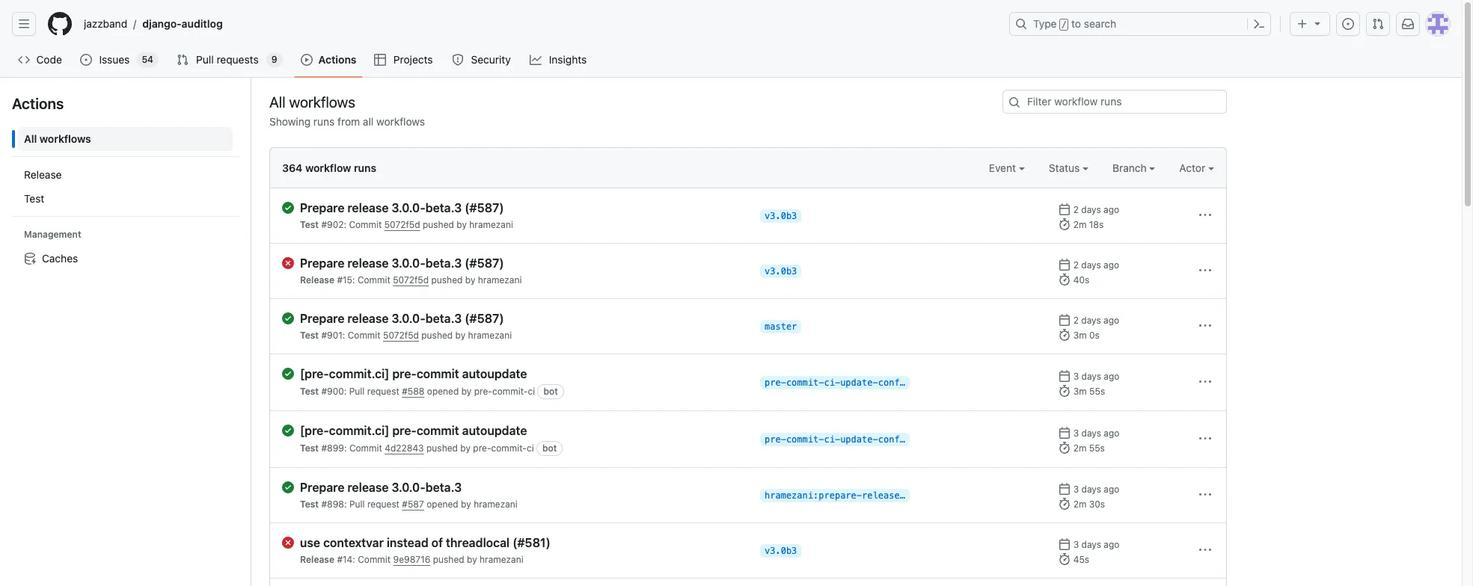 Task type: locate. For each thing, give the bounding box(es) containing it.
pushed inside the prepare release 3.0.0-beta.3 (#587) test #901: commit 5072f5d pushed             by hramezani
[[422, 330, 453, 341]]

2 vertical spatial (#587)
[[465, 312, 504, 326]]

2 days ago up 40s
[[1074, 260, 1120, 271]]

1 vertical spatial opened
[[427, 499, 459, 511]]

test left #898:
[[300, 499, 319, 511]]

0 vertical spatial update-
[[841, 378, 879, 388]]

pre-commit-ci-update-config link for 3m
[[761, 377, 911, 390]]

3.0.0- for prepare release 3.0.0-beta.3 test #898: pull request #587 opened             by hramezani
[[392, 481, 426, 495]]

beta.3 inside the prepare release 3.0.0-beta.3 (#587) test #901: commit 5072f5d pushed             by hramezani
[[426, 312, 462, 326]]

1 vertical spatial request
[[368, 499, 400, 511]]

3 for 3m 55s
[[1074, 371, 1080, 383]]

0 vertical spatial git pull request image
[[1373, 18, 1385, 30]]

3.0.0- inside the prepare release 3.0.0-beta.3 (#587) test #901: commit 5072f5d pushed             by hramezani
[[392, 312, 426, 326]]

release inside prepare release 3.0.0-beta.3 (#587) release #15: commit 5072f5d pushed             by hramezani
[[348, 257, 389, 270]]

1 3.0.0- from the top
[[392, 201, 426, 215]]

pre-commit-ci link
[[474, 386, 535, 397], [473, 443, 534, 454]]

0 vertical spatial pull
[[196, 53, 214, 66]]

5072f5d link for prepare release 3.0.0-beta.3 (#587) release #15: commit 5072f5d pushed             by hramezani
[[393, 275, 429, 286]]

request left #588 link
[[367, 386, 400, 397]]

pushed for prepare release 3.0.0-beta.3 (#587) release #15: commit 5072f5d pushed             by hramezani
[[432, 275, 463, 286]]

release for prepare release 3.0.0-beta.3 (#587) release #15: commit 5072f5d pushed             by hramezani
[[348, 257, 389, 270]]

3m left 0s
[[1074, 330, 1087, 341]]

0 vertical spatial 3m
[[1074, 330, 1087, 341]]

use contextvar instead of threadlocal (#581) release #14: commit 9e98716 pushed             by hramezani
[[300, 537, 551, 566]]

3 2m from the top
[[1074, 499, 1087, 511]]

prepare up #902:
[[300, 201, 345, 215]]

commit inside prepare release 3.0.0-beta.3 (#587) release #15: commit 5072f5d pushed             by hramezani
[[358, 275, 391, 286]]

hramezani inside the prepare release 3.0.0-beta.3 (#587) test #901: commit 5072f5d pushed             by hramezani
[[468, 330, 512, 341]]

2 vertical spatial 2
[[1074, 315, 1079, 326]]

update- for 3m 55s
[[841, 378, 879, 388]]

run duration image left 3m 0s
[[1059, 329, 1071, 341]]

django-auditlog link
[[136, 12, 229, 36]]

instead
[[387, 537, 429, 550]]

1 vertical spatial v3.0b3
[[765, 266, 797, 277]]

/
[[133, 18, 136, 30], [1062, 19, 1067, 30]]

0 vertical spatial 5072f5d
[[384, 219, 420, 231]]

2 commit.ci] from the top
[[329, 424, 390, 438]]

1 vertical spatial release
[[300, 275, 335, 286]]

0 horizontal spatial all workflows
[[24, 132, 91, 145]]

2 vertical spatial workflows
[[40, 132, 91, 145]]

run duration image left 40s
[[1059, 274, 1071, 286]]

3 days ago up 3m 55s
[[1074, 371, 1120, 383]]

3 days ago up 45s
[[1074, 540, 1120, 551]]

30s
[[1090, 499, 1106, 511]]

7 days from the top
[[1082, 540, 1102, 551]]

ago for prepare release 3.0.0-beta.3 (#587) release #15: commit 5072f5d pushed             by hramezani
[[1104, 260, 1120, 271]]

4d22843 link
[[385, 443, 424, 454]]

2
[[1074, 204, 1079, 216], [1074, 260, 1079, 271], [1074, 315, 1079, 326]]

3.0.0- inside prepare release 3.0.0-beta.3 test #898: pull request #587 opened             by hramezani
[[392, 481, 426, 495]]

3 ago from the top
[[1104, 315, 1120, 326]]

commit right #902:
[[349, 219, 382, 231]]

pushed inside use contextvar instead of threadlocal (#581) release #14: commit 9e98716 pushed             by hramezani
[[433, 555, 465, 566]]

/ inside jazzband / django-auditlog
[[133, 18, 136, 30]]

1 release from the top
[[348, 201, 389, 215]]

1 vertical spatial ci
[[527, 443, 534, 454]]

beta.3 for prepare release 3.0.0-beta.3 test #898: pull request #587 opened             by hramezani
[[426, 481, 462, 495]]

5072f5d up prepare release 3.0.0-beta.3 (#587) release #15: commit 5072f5d pushed             by hramezani on the top left of page
[[384, 219, 420, 231]]

release left the #15:
[[300, 275, 335, 286]]

commit up commit 4d22843 pushed             by pre-commit-ci
[[417, 424, 459, 438]]

by inside prepare release 3.0.0-beta.3 (#587) release #15: commit 5072f5d pushed             by hramezani
[[465, 275, 476, 286]]

security link
[[446, 49, 518, 71]]

prepare release 3.0.0-beta.3 (#587) link
[[300, 201, 749, 216], [300, 256, 749, 271], [300, 311, 749, 326]]

0 vertical spatial 55s
[[1090, 386, 1106, 397]]

1 horizontal spatial /
[[1062, 19, 1067, 30]]

run duration image for 3m 55s
[[1059, 386, 1071, 397]]

2 ago from the top
[[1104, 260, 1120, 271]]

list containing jazzband
[[78, 12, 1001, 36]]

3m down 3m 0s
[[1074, 386, 1087, 397]]

2 config from the top
[[879, 435, 911, 445]]

3.0.0- for prepare release 3.0.0-beta.3 (#587) test #901: commit 5072f5d pushed             by hramezani
[[392, 312, 426, 326]]

ago for prepare release 3.0.0-beta.3 (#587) test #902: commit 5072f5d pushed             by hramezani
[[1104, 204, 1120, 216]]

2 vertical spatial release
[[300, 555, 335, 566]]

1 [pre- from the top
[[300, 368, 329, 381]]

ago
[[1104, 204, 1120, 216], [1104, 260, 1120, 271], [1104, 315, 1120, 326], [1104, 371, 1120, 383], [1104, 428, 1120, 439], [1104, 484, 1120, 496], [1104, 540, 1120, 551]]

run duration image
[[1059, 219, 1071, 231], [1059, 386, 1071, 397], [1059, 442, 1071, 454], [1059, 554, 1071, 566]]

0 vertical spatial [pre-commit.ci] pre-commit autoupdate
[[300, 368, 527, 381]]

2 days ago
[[1074, 204, 1120, 216], [1074, 260, 1120, 271], [1074, 315, 1120, 326]]

2 up "2m 18s"
[[1074, 204, 1079, 216]]

3m
[[1074, 330, 1087, 341], [1074, 386, 1087, 397]]

run duration image left 3m 55s
[[1059, 386, 1071, 397]]

1 vertical spatial run duration image
[[1059, 329, 1071, 341]]

0 vertical spatial 2
[[1074, 204, 1079, 216]]

prepare release 3.0.0-beta.3 (#587) link for prepare release 3.0.0-beta.3 (#587) release #15: commit 5072f5d pushed             by hramezani
[[300, 256, 749, 271]]

1 vertical spatial config
[[879, 435, 911, 445]]

beta.3 inside prepare release 3.0.0-beta.3 (#587) test #902: commit 5072f5d pushed             by hramezani
[[426, 201, 462, 215]]

2m up 2m 30s
[[1074, 443, 1087, 454]]

calendar image
[[1059, 204, 1071, 216], [1059, 259, 1071, 271], [1059, 371, 1071, 383], [1059, 427, 1071, 439], [1059, 484, 1071, 496]]

4 run duration image from the top
[[1059, 554, 1071, 566]]

pushed up the prepare release 3.0.0-beta.3 (#587) test #901: commit 5072f5d pushed             by hramezani
[[432, 275, 463, 286]]

calendar image
[[1059, 314, 1071, 326], [1059, 539, 1071, 551]]

show options image
[[1200, 210, 1212, 222], [1200, 490, 1212, 502], [1200, 545, 1212, 557]]

5072f5d inside prepare release 3.0.0-beta.3 (#587) test #902: commit 5072f5d pushed             by hramezani
[[384, 219, 420, 231]]

/ left the django-
[[133, 18, 136, 30]]

3 up 3m 55s
[[1074, 371, 1080, 383]]

release inside the prepare release 3.0.0-beta.3 (#587) test #901: commit 5072f5d pushed             by hramezani
[[348, 312, 389, 326]]

pre-commit-ci-update-config for 2m
[[765, 435, 911, 445]]

showing
[[269, 115, 311, 128]]

run duration image left 2m 30s
[[1059, 499, 1071, 511]]

/ inside type / to search
[[1062, 19, 1067, 30]]

2 days ago up 0s
[[1074, 315, 1120, 326]]

0 vertical spatial 2 days ago
[[1074, 204, 1120, 216]]

commit inside use contextvar instead of threadlocal (#581) release #14: commit 9e98716 pushed             by hramezani
[[358, 555, 391, 566]]

1 2m from the top
[[1074, 219, 1087, 231]]

4 days from the top
[[1082, 371, 1102, 383]]

3 show options image from the top
[[1200, 377, 1212, 388]]

6 days from the top
[[1082, 484, 1102, 496]]

55s down 0s
[[1090, 386, 1106, 397]]

request inside prepare release 3.0.0-beta.3 test #898: pull request #587 opened             by hramezani
[[368, 499, 400, 511]]

0 vertical spatial request
[[367, 386, 400, 397]]

run duration image
[[1059, 274, 1071, 286], [1059, 329, 1071, 341], [1059, 499, 1071, 511]]

2 vertical spatial 5072f5d link
[[383, 330, 419, 341]]

filter workflows element
[[18, 163, 233, 211]]

beta.3 down prepare release 3.0.0-beta.3 (#587) test #902: commit 5072f5d pushed             by hramezani
[[426, 257, 462, 270]]

2 vertical spatial 5072f5d
[[383, 330, 419, 341]]

beta.3 inside prepare release 3.0.0-beta.3 test #898: pull request #587 opened             by hramezani
[[426, 481, 462, 495]]

3 3 days ago from the top
[[1074, 484, 1120, 496]]

1 opened from the top
[[427, 386, 459, 397]]

failed image
[[282, 257, 294, 269]]

hramezani inside prepare release 3.0.0-beta.3 (#587) release #15: commit 5072f5d pushed             by hramezani
[[478, 275, 522, 286]]

#587 link
[[402, 499, 424, 511]]

1 horizontal spatial git pull request image
[[1373, 18, 1385, 30]]

2 calendar image from the top
[[1059, 539, 1071, 551]]

1 autoupdate from the top
[[462, 368, 527, 381]]

3 2 days ago from the top
[[1074, 315, 1120, 326]]

0 vertical spatial opened
[[427, 386, 459, 397]]

5072f5d link up the prepare release 3.0.0-beta.3 (#587) test #901: commit 5072f5d pushed             by hramezani
[[393, 275, 429, 286]]

2 prepare release 3.0.0-beta.3 (#587) link from the top
[[300, 256, 749, 271]]

4 3 days ago from the top
[[1074, 540, 1120, 551]]

caches link
[[18, 247, 233, 271]]

test up management
[[24, 192, 44, 205]]

release down use
[[300, 555, 335, 566]]

1 vertical spatial pre-commit-ci-update-config
[[765, 435, 911, 445]]

2 ci- from the top
[[825, 435, 841, 445]]

3 v3.0b3 from the top
[[765, 546, 797, 557]]

2 beta.3 from the top
[[426, 257, 462, 270]]

pre-commit-ci-update-config link
[[761, 377, 911, 390], [761, 433, 911, 447]]

by inside prepare release 3.0.0-beta.3 (#587) test #902: commit 5072f5d pushed             by hramezani
[[457, 219, 467, 231]]

2 3 from the top
[[1074, 428, 1080, 439]]

(#587) inside prepare release 3.0.0-beta.3 (#587) test #902: commit 5072f5d pushed             by hramezani
[[465, 201, 504, 215]]

2 vertical spatial v3.0b3
[[765, 546, 797, 557]]

1 ago from the top
[[1104, 204, 1120, 216]]

workflows right all
[[377, 115, 425, 128]]

request
[[367, 386, 400, 397], [368, 499, 400, 511]]

1 commit.ci] from the top
[[329, 368, 390, 381]]

by
[[457, 219, 467, 231], [465, 275, 476, 286], [456, 330, 466, 341], [462, 386, 472, 397], [461, 443, 471, 454], [461, 499, 471, 511], [467, 555, 477, 566]]

1 vertical spatial 3m
[[1074, 386, 1087, 397]]

update-
[[841, 378, 879, 388], [841, 435, 879, 445]]

1 run duration image from the top
[[1059, 274, 1071, 286]]

5072f5d for prepare release 3.0.0-beta.3 (#587) release #15: commit 5072f5d pushed             by hramezani
[[393, 275, 429, 286]]

ci-
[[825, 378, 841, 388], [825, 435, 841, 445]]

2 completed successfully image from the top
[[282, 425, 294, 437]]

1 vertical spatial 5072f5d link
[[393, 275, 429, 286]]

3 days from the top
[[1082, 315, 1102, 326]]

prepare release 3.0.0-beta.3 test #898: pull request #587 opened             by hramezani
[[300, 481, 518, 511]]

4 calendar image from the top
[[1059, 427, 1071, 439]]

1 vertical spatial [pre-commit.ci] pre-commit autoupdate
[[300, 424, 527, 438]]

release link
[[18, 163, 233, 187]]

0 vertical spatial [pre-
[[300, 368, 329, 381]]

git pull request image for issue opened image
[[1373, 18, 1385, 30]]

3 days ago up "30s"
[[1074, 484, 1120, 496]]

v3.0b3 link
[[761, 210, 802, 223], [761, 265, 802, 278], [761, 545, 802, 558]]

3 (#587) from the top
[[465, 312, 504, 326]]

2 pre-commit-ci-update-config from the top
[[765, 435, 911, 445]]

days up 40s
[[1082, 260, 1102, 271]]

55s up "30s"
[[1090, 443, 1106, 454]]

0 vertical spatial list
[[78, 12, 1001, 36]]

pre-commit-ci link for commit-
[[473, 443, 534, 454]]

2 run duration image from the top
[[1059, 386, 1071, 397]]

plus image
[[1297, 18, 1309, 30]]

days up 0s
[[1082, 315, 1102, 326]]

opened right #588 link
[[427, 386, 459, 397]]

2 v3.0b3 from the top
[[765, 266, 797, 277]]

config for 2m
[[879, 435, 911, 445]]

3 completed successfully image from the top
[[282, 482, 294, 494]]

2 (#587) from the top
[[465, 257, 504, 270]]

commit inside prepare release 3.0.0-beta.3 (#587) test #902: commit 5072f5d pushed             by hramezani
[[349, 219, 382, 231]]

hramezani:prepare-release-3-beta3
[[765, 491, 943, 502]]

1 pre-commit-ci-update-config link from the top
[[761, 377, 911, 390]]

hramezani inside prepare release 3.0.0-beta.3 (#587) test #902: commit 5072f5d pushed             by hramezani
[[470, 219, 513, 231]]

1 vertical spatial [pre-
[[300, 424, 329, 438]]

test inside the prepare release 3.0.0-beta.3 (#587) test #901: commit 5072f5d pushed             by hramezani
[[300, 330, 319, 341]]

(#587) inside the prepare release 3.0.0-beta.3 (#587) test #901: commit 5072f5d pushed             by hramezani
[[465, 312, 504, 326]]

2 autoupdate from the top
[[462, 424, 527, 438]]

1 calendar image from the top
[[1059, 314, 1071, 326]]

beta.3 up prepare release 3.0.0-beta.3 (#587) release #15: commit 5072f5d pushed             by hramezani on the top left of page
[[426, 201, 462, 215]]

days for prepare release 3.0.0-beta.3 test #898: pull request #587 opened             by hramezani
[[1082, 484, 1102, 496]]

3 up 2m 55s
[[1074, 428, 1080, 439]]

1 3 days ago from the top
[[1074, 371, 1120, 383]]

2 commit from the top
[[417, 424, 459, 438]]

0 vertical spatial [pre-commit.ci] pre-commit autoupdate link
[[300, 367, 749, 382]]

2 [pre-commit.ci] pre-commit autoupdate link from the top
[[300, 424, 749, 439]]

[pre-commit.ci] pre-commit autoupdate link
[[300, 367, 749, 382], [300, 424, 749, 439]]

showing runs from all workflows
[[269, 115, 425, 128]]

1 vertical spatial (#587)
[[465, 257, 504, 270]]

days up 2m 30s
[[1082, 484, 1102, 496]]

v3.0b3 link for test
[[761, 210, 802, 223]]

4 3 from the top
[[1074, 540, 1080, 551]]

autoupdate
[[462, 368, 527, 381], [462, 424, 527, 438]]

1 vertical spatial bot
[[543, 443, 557, 454]]

1 v3.0b3 link from the top
[[761, 210, 802, 223]]

3 v3.0b3 link from the top
[[761, 545, 802, 558]]

release for prepare release 3.0.0-beta.3 (#587) test #901: commit 5072f5d pushed             by hramezani
[[348, 312, 389, 326]]

show options image for 3m 0s
[[1200, 320, 1212, 332]]

list
[[78, 12, 1001, 36], [12, 121, 239, 277]]

show options image for 2m 55s
[[1200, 433, 1212, 445]]

hramezani link
[[470, 219, 513, 231], [478, 275, 522, 286], [468, 330, 512, 341], [474, 499, 518, 511], [480, 555, 524, 566]]

1 vertical spatial pre-commit-ci link
[[473, 443, 534, 454]]

1 calendar image from the top
[[1059, 204, 1071, 216]]

7 ago from the top
[[1104, 540, 1120, 551]]

1 vertical spatial 2 days ago
[[1074, 260, 1120, 271]]

0 vertical spatial config
[[879, 378, 911, 388]]

notifications image
[[1403, 18, 1415, 30]]

1 vertical spatial workflows
[[377, 115, 425, 128]]

4 prepare from the top
[[300, 481, 345, 495]]

3 beta.3 from the top
[[426, 312, 462, 326]]

2 3m from the top
[[1074, 386, 1087, 397]]

run duration image left 45s
[[1059, 554, 1071, 566]]

0 vertical spatial v3.0b3 link
[[761, 210, 802, 223]]

2 show options image from the top
[[1200, 490, 1212, 502]]

3.0.0- down prepare release 3.0.0-beta.3 (#587) release #15: commit 5072f5d pushed             by hramezani on the top left of page
[[392, 312, 426, 326]]

0 vertical spatial 5072f5d link
[[384, 219, 420, 231]]

show options image
[[1200, 265, 1212, 277], [1200, 320, 1212, 332], [1200, 377, 1212, 388], [1200, 433, 1212, 445]]

364 workflow runs
[[282, 162, 377, 174]]

3.0.0-
[[392, 201, 426, 215], [392, 257, 426, 270], [392, 312, 426, 326], [392, 481, 426, 495]]

(#587) for prepare release 3.0.0-beta.3 (#587) release #15: commit 5072f5d pushed             by hramezani
[[465, 257, 504, 270]]

pull right #900: on the bottom left
[[349, 386, 365, 397]]

of
[[432, 537, 443, 550]]

1 update- from the top
[[841, 378, 879, 388]]

1 beta.3 from the top
[[426, 201, 462, 215]]

1 vertical spatial all
[[24, 132, 37, 145]]

prepare release 3.0.0-beta.3 (#587) release #15: commit 5072f5d pushed             by hramezani
[[300, 257, 522, 286]]

1 2 days ago from the top
[[1074, 204, 1120, 216]]

3 prepare from the top
[[300, 312, 345, 326]]

/ left to
[[1062, 19, 1067, 30]]

2 vertical spatial pull
[[350, 499, 365, 511]]

0 horizontal spatial all
[[24, 132, 37, 145]]

commit right '#901:'
[[348, 330, 381, 341]]

55s
[[1090, 386, 1106, 397], [1090, 443, 1106, 454]]

jazzband link
[[78, 12, 133, 36]]

hramezani inside prepare release 3.0.0-beta.3 test #898: pull request #587 opened             by hramezani
[[474, 499, 518, 511]]

commit inside the prepare release 3.0.0-beta.3 (#587) test #901: commit 5072f5d pushed             by hramezani
[[348, 330, 381, 341]]

1 3m from the top
[[1074, 330, 1087, 341]]

2 days ago for prepare release 3.0.0-beta.3 (#587) test #901: commit 5072f5d pushed             by hramezani
[[1074, 315, 1120, 326]]

4 release from the top
[[348, 481, 389, 495]]

2 up 3m 0s
[[1074, 315, 1079, 326]]

commit.ci] up #900: on the bottom left
[[329, 368, 390, 381]]

9e98716
[[393, 555, 431, 566]]

runs right workflow
[[354, 162, 377, 174]]

v3.0b3 for release
[[765, 266, 797, 277]]

commit for #588
[[417, 368, 459, 381]]

completed successfully image
[[282, 313, 294, 325], [282, 425, 294, 437]]

1 vertical spatial 55s
[[1090, 443, 1106, 454]]

(#587) inside prepare release 3.0.0-beta.3 (#587) release #15: commit 5072f5d pushed             by hramezani
[[465, 257, 504, 270]]

beta.3 inside prepare release 3.0.0-beta.3 (#587) release #15: commit 5072f5d pushed             by hramezani
[[426, 257, 462, 270]]

1 commit from the top
[[417, 368, 459, 381]]

2 completed successfully image from the top
[[282, 368, 294, 380]]

2 [pre- from the top
[[300, 424, 329, 438]]

#15:
[[337, 275, 355, 286]]

1 [pre-commit.ci] pre-commit autoupdate from the top
[[300, 368, 527, 381]]

1 horizontal spatial runs
[[354, 162, 377, 174]]

2 run duration image from the top
[[1059, 329, 1071, 341]]

calendar image for use contextvar instead of threadlocal (#581)
[[1059, 539, 1071, 551]]

homepage image
[[48, 12, 72, 36]]

1 vertical spatial 2
[[1074, 260, 1079, 271]]

0 vertical spatial (#587)
[[465, 201, 504, 215]]

show options image for prepare release 3.0.0-beta.3
[[1200, 490, 1212, 502]]

hramezani for prepare release 3.0.0-beta.3 (#587) test #902: commit 5072f5d pushed             by hramezani
[[470, 219, 513, 231]]

0 vertical spatial pre-commit-ci-update-config link
[[761, 377, 911, 390]]

commit down contextvar
[[358, 555, 391, 566]]

1 vertical spatial autoupdate
[[462, 424, 527, 438]]

hramezani for prepare release 3.0.0-beta.3 (#587) test #901: commit 5072f5d pushed             by hramezani
[[468, 330, 512, 341]]

release inside prepare release 3.0.0-beta.3 (#587) release #15: commit 5072f5d pushed             by hramezani
[[300, 275, 335, 286]]

[pre-commit.ci] pre-commit autoupdate up #588
[[300, 368, 527, 381]]

1 vertical spatial ci-
[[825, 435, 841, 445]]

2 pre-commit-ci-update-config link from the top
[[761, 433, 911, 447]]

0 vertical spatial ci
[[528, 386, 535, 397]]

calendar image for prepare release 3.0.0-beta.3 (#587) release #15: commit 5072f5d pushed             by hramezani
[[1059, 259, 1071, 271]]

0 vertical spatial pre-commit-ci link
[[474, 386, 535, 397]]

2 3.0.0- from the top
[[392, 257, 426, 270]]

1 prepare from the top
[[300, 201, 345, 215]]

days up 3m 55s
[[1082, 371, 1102, 383]]

1 vertical spatial actions
[[12, 95, 64, 112]]

3.0.0- inside prepare release 3.0.0-beta.3 (#587) test #902: commit 5072f5d pushed             by hramezani
[[392, 201, 426, 215]]

prepare for prepare release 3.0.0-beta.3 (#587) release #15: commit 5072f5d pushed             by hramezani
[[300, 257, 345, 270]]

days for use contextvar instead of threadlocal (#581) release #14: commit 9e98716 pushed             by hramezani
[[1082, 540, 1102, 551]]

[pre-commit.ci] pre-commit autoupdate link for commit-
[[300, 367, 749, 382]]

0 vertical spatial prepare release 3.0.0-beta.3 (#587) link
[[300, 201, 749, 216]]

run duration image for 45s
[[1059, 554, 1071, 566]]

3 3.0.0- from the top
[[392, 312, 426, 326]]

v3.0b3
[[765, 211, 797, 222], [765, 266, 797, 277], [765, 546, 797, 557]]

3 run duration image from the top
[[1059, 499, 1071, 511]]

hramezani inside use contextvar instead of threadlocal (#581) release #14: commit 9e98716 pushed             by hramezani
[[480, 555, 524, 566]]

pushed up 'pull request #588 opened             by pre-commit-ci'
[[422, 330, 453, 341]]

pushed up prepare release 3.0.0-beta.3 (#587) release #15: commit 5072f5d pushed             by hramezani on the top left of page
[[423, 219, 454, 231]]

5 days from the top
[[1082, 428, 1102, 439]]

2 update- from the top
[[841, 435, 879, 445]]

3.0.0- up prepare release 3.0.0-beta.3 (#587) release #15: commit 5072f5d pushed             by hramezani on the top left of page
[[392, 201, 426, 215]]

3 run duration image from the top
[[1059, 442, 1071, 454]]

event button
[[989, 160, 1025, 176]]

release-
[[862, 491, 906, 502]]

0 vertical spatial actions
[[319, 53, 357, 66]]

test
[[24, 192, 44, 205], [300, 219, 319, 231], [300, 330, 319, 341], [300, 386, 319, 397], [300, 443, 319, 454], [300, 499, 319, 511]]

5072f5d link for prepare release 3.0.0-beta.3 (#587) test #901: commit 5072f5d pushed             by hramezani
[[383, 330, 419, 341]]

days for prepare release 3.0.0-beta.3 (#587) release #15: commit 5072f5d pushed             by hramezani
[[1082, 260, 1102, 271]]

run duration image left 2m 55s
[[1059, 442, 1071, 454]]

3 3 from the top
[[1074, 484, 1080, 496]]

3 up 45s
[[1074, 540, 1080, 551]]

2m
[[1074, 219, 1087, 231], [1074, 443, 1087, 454], [1074, 499, 1087, 511]]

4 ago from the top
[[1104, 371, 1120, 383]]

0 horizontal spatial /
[[133, 18, 136, 30]]

ci
[[528, 386, 535, 397], [527, 443, 534, 454]]

55s for 2m 55s
[[1090, 443, 1106, 454]]

1 (#587) from the top
[[465, 201, 504, 215]]

hramezani link for prepare release 3.0.0-beta.3 (#587) test #902: commit 5072f5d pushed             by hramezani
[[470, 219, 513, 231]]

git pull request image right the 54 on the left of the page
[[177, 54, 189, 66]]

0 vertical spatial pre-commit-ci-update-config
[[765, 378, 911, 388]]

issue opened image
[[1343, 18, 1355, 30]]

1 vertical spatial completed successfully image
[[282, 425, 294, 437]]

3.0.0- inside prepare release 3.0.0-beta.3 (#587) release #15: commit 5072f5d pushed             by hramezani
[[392, 257, 426, 270]]

hramezani for prepare release 3.0.0-beta.3 (#587) release #15: commit 5072f5d pushed             by hramezani
[[478, 275, 522, 286]]

5072f5d link up #588
[[383, 330, 419, 341]]

/ for jazzband
[[133, 18, 136, 30]]

test #900:
[[300, 386, 349, 397]]

2m for test
[[1074, 499, 1087, 511]]

actions down code link
[[12, 95, 64, 112]]

0 vertical spatial run duration image
[[1059, 274, 1071, 286]]

prepare up the #15:
[[300, 257, 345, 270]]

3 days ago for 3m 55s
[[1074, 371, 1120, 383]]

#898:
[[321, 499, 347, 511]]

0 vertical spatial commit
[[417, 368, 459, 381]]

1 vertical spatial list
[[12, 121, 239, 277]]

run duration image for prepare release 3.0.0-beta.3 (#587) release #15: commit 5072f5d pushed             by hramezani
[[1059, 274, 1071, 286]]

workflows up showing runs from all workflows
[[289, 93, 355, 110]]

actions right play icon in the left of the page
[[319, 53, 357, 66]]

issues
[[99, 53, 130, 66]]

1 prepare release 3.0.0-beta.3 (#587) link from the top
[[300, 201, 749, 216]]

2 release from the top
[[348, 257, 389, 270]]

pull for pull requests
[[196, 53, 214, 66]]

0 vertical spatial completed successfully image
[[282, 313, 294, 325]]

0 vertical spatial autoupdate
[[462, 368, 527, 381]]

[pre- up test #900:
[[300, 368, 329, 381]]

prepare
[[300, 201, 345, 215], [300, 257, 345, 270], [300, 312, 345, 326], [300, 481, 345, 495]]

release for prepare release 3.0.0-beta.3 (#587) test #902: commit 5072f5d pushed             by hramezani
[[348, 201, 389, 215]]

jazzband
[[84, 17, 127, 30]]

request left #587 link
[[368, 499, 400, 511]]

test left #902:
[[300, 219, 319, 231]]

3 prepare release 3.0.0-beta.3 (#587) link from the top
[[300, 311, 749, 326]]

1 vertical spatial v3.0b3 link
[[761, 265, 802, 278]]

prepare inside the prepare release 3.0.0-beta.3 (#587) test #901: commit 5072f5d pushed             by hramezani
[[300, 312, 345, 326]]

pull left requests
[[196, 53, 214, 66]]

1 horizontal spatial all
[[269, 93, 286, 110]]

(#587)
[[465, 201, 504, 215], [465, 257, 504, 270], [465, 312, 504, 326]]

3.0.0- down prepare release 3.0.0-beta.3 (#587) test #902: commit 5072f5d pushed             by hramezani
[[392, 257, 426, 270]]

days up 45s
[[1082, 540, 1102, 551]]

ago for prepare release 3.0.0-beta.3 test #898: pull request #587 opened             by hramezani
[[1104, 484, 1120, 496]]

1 completed successfully image from the top
[[282, 202, 294, 214]]

autoupdate up 'pull request #588 opened             by pre-commit-ci'
[[462, 368, 527, 381]]

1 days from the top
[[1082, 204, 1102, 216]]

45s
[[1074, 555, 1090, 566]]

1 horizontal spatial workflows
[[289, 93, 355, 110]]

beta.3 down prepare release 3.0.0-beta.3 (#587) release #15: commit 5072f5d pushed             by hramezani on the top left of page
[[426, 312, 462, 326]]

test inside prepare release 3.0.0-beta.3 (#587) test #902: commit 5072f5d pushed             by hramezani
[[300, 219, 319, 231]]

show options image for 40s
[[1200, 265, 1212, 277]]

2 prepare from the top
[[300, 257, 345, 270]]

1 vertical spatial completed successfully image
[[282, 368, 294, 380]]

5072f5d
[[384, 219, 420, 231], [393, 275, 429, 286], [383, 330, 419, 341]]

3.0.0- up #587
[[392, 481, 426, 495]]

5 calendar image from the top
[[1059, 484, 1071, 496]]

prepare release 3.0.0-beta.3 link
[[300, 481, 749, 496]]

1 horizontal spatial all workflows
[[269, 93, 355, 110]]

release inside prepare release 3.0.0-beta.3 (#587) test #902: commit 5072f5d pushed             by hramezani
[[348, 201, 389, 215]]

1 3 from the top
[[1074, 371, 1080, 383]]

config
[[879, 378, 911, 388], [879, 435, 911, 445]]

2 up 40s
[[1074, 260, 1079, 271]]

by inside use contextvar instead of threadlocal (#581) release #14: commit 9e98716 pushed             by hramezani
[[467, 555, 477, 566]]

2 vertical spatial 2m
[[1074, 499, 1087, 511]]

1 vertical spatial [pre-commit.ci] pre-commit autoupdate link
[[300, 424, 749, 439]]

2 vertical spatial 2 days ago
[[1074, 315, 1120, 326]]

2 vertical spatial prepare release 3.0.0-beta.3 (#587) link
[[300, 311, 749, 326]]

autoupdate up commit 4d22843 pushed             by pre-commit-ci
[[462, 424, 527, 438]]

v3.0b3 for (#581)
[[765, 546, 797, 557]]

5072f5d link
[[384, 219, 420, 231], [393, 275, 429, 286], [383, 330, 419, 341]]

runs
[[314, 115, 335, 128], [354, 162, 377, 174]]

hramezani for prepare release 3.0.0-beta.3 test #898: pull request #587 opened             by hramezani
[[474, 499, 518, 511]]

3 calendar image from the top
[[1059, 371, 1071, 383]]

0 horizontal spatial git pull request image
[[177, 54, 189, 66]]

3 days ago
[[1074, 371, 1120, 383], [1074, 428, 1120, 439], [1074, 484, 1120, 496], [1074, 540, 1120, 551]]

1 2 from the top
[[1074, 204, 1079, 216]]

None search field
[[1003, 90, 1228, 114]]

commit 4d22843 pushed             by pre-commit-ci
[[349, 443, 534, 454]]

hramezani link for use contextvar instead of threadlocal (#581) release #14: commit 9e98716 pushed             by hramezani
[[480, 555, 524, 566]]

completed successfully image for [pre-commit.ci] pre-commit autoupdate
[[282, 368, 294, 380]]

commit
[[417, 368, 459, 381], [417, 424, 459, 438]]

3 2 from the top
[[1074, 315, 1079, 326]]

workflows up "release" link at the top of the page
[[40, 132, 91, 145]]

4 show options image from the top
[[1200, 433, 1212, 445]]

calendar image for prepare release 3.0.0-beta.3 test #898: pull request #587 opened             by hramezani
[[1059, 484, 1071, 496]]

1 vertical spatial commit
[[417, 424, 459, 438]]

1 vertical spatial all workflows
[[24, 132, 91, 145]]

days up "2m 18s"
[[1082, 204, 1102, 216]]

0 vertical spatial ci-
[[825, 378, 841, 388]]

2 show options image from the top
[[1200, 320, 1212, 332]]

code image
[[18, 54, 30, 66]]

0 vertical spatial show options image
[[1200, 210, 1212, 222]]

[pre-commit.ci] pre-commit autoupdate
[[300, 368, 527, 381], [300, 424, 527, 438]]

1 vertical spatial show options image
[[1200, 490, 1212, 502]]

git pull request image
[[1373, 18, 1385, 30], [177, 54, 189, 66]]

autoupdate for pre-
[[462, 368, 527, 381]]

1 vertical spatial 5072f5d
[[393, 275, 429, 286]]

3.0.0- for prepare release 3.0.0-beta.3 (#587) test #902: commit 5072f5d pushed             by hramezani
[[392, 201, 426, 215]]

pushed inside prepare release 3.0.0-beta.3 (#587) test #902: commit 5072f5d pushed             by hramezani
[[423, 219, 454, 231]]

1 vertical spatial update-
[[841, 435, 879, 445]]

0 horizontal spatial runs
[[314, 115, 335, 128]]

days up 2m 55s
[[1082, 428, 1102, 439]]

git pull request image left notifications icon
[[1373, 18, 1385, 30]]

2 days from the top
[[1082, 260, 1102, 271]]

commit for pushed
[[417, 424, 459, 438]]

5072f5d link up prepare release 3.0.0-beta.3 (#587) release #15: commit 5072f5d pushed             by hramezani on the top left of page
[[384, 219, 420, 231]]

pushed down "of"
[[433, 555, 465, 566]]

1 horizontal spatial actions
[[319, 53, 357, 66]]

management
[[24, 229, 81, 240]]

hramezani link for prepare release 3.0.0-beta.3 test #898: pull request #587 opened             by hramezani
[[474, 499, 518, 511]]

prepare up #898:
[[300, 481, 345, 495]]

0 vertical spatial commit.ci]
[[329, 368, 390, 381]]

3 release from the top
[[348, 312, 389, 326]]

2 2 days ago from the top
[[1074, 260, 1120, 271]]

2 vertical spatial run duration image
[[1059, 499, 1071, 511]]

beta.3
[[426, 201, 462, 215], [426, 257, 462, 270], [426, 312, 462, 326], [426, 481, 462, 495]]

completed successfully image
[[282, 202, 294, 214], [282, 368, 294, 380], [282, 482, 294, 494]]

1 vertical spatial prepare release 3.0.0-beta.3 (#587) link
[[300, 256, 749, 271]]

1 [pre-commit.ci] pre-commit autoupdate link from the top
[[300, 367, 749, 382]]

beta.3 down commit 4d22843 pushed             by pre-commit-ci
[[426, 481, 462, 495]]

2 days ago up 18s in the right top of the page
[[1074, 204, 1120, 216]]

prepare inside prepare release 3.0.0-beta.3 (#587) test #902: commit 5072f5d pushed             by hramezani
[[300, 201, 345, 215]]

release
[[348, 201, 389, 215], [348, 257, 389, 270], [348, 312, 389, 326], [348, 481, 389, 495]]

3m for prepare release 3.0.0-beta.3 (#587)
[[1074, 330, 1087, 341]]

1 vertical spatial git pull request image
[[177, 54, 189, 66]]

2 vertical spatial show options image
[[1200, 545, 1212, 557]]

0 horizontal spatial workflows
[[40, 132, 91, 145]]

prepare up '#901:'
[[300, 312, 345, 326]]

2 for prepare release 3.0.0-beta.3 (#587) test #901: commit 5072f5d pushed             by hramezani
[[1074, 315, 1079, 326]]

pushed inside prepare release 3.0.0-beta.3 (#587) release #15: commit 5072f5d pushed             by hramezani
[[432, 275, 463, 286]]

commit.ci] up #899:
[[329, 424, 390, 438]]

runs left from
[[314, 115, 335, 128]]

0 vertical spatial all
[[269, 93, 286, 110]]

1 pre-commit-ci-update-config from the top
[[765, 378, 911, 388]]

2 request from the top
[[368, 499, 400, 511]]

1 config from the top
[[879, 378, 911, 388]]

5072f5d inside the prepare release 3.0.0-beta.3 (#587) test #901: commit 5072f5d pushed             by hramezani
[[383, 330, 419, 341]]

commit up 'pull request #588 opened             by pre-commit-ci'
[[417, 368, 459, 381]]

pushed
[[423, 219, 454, 231], [432, 275, 463, 286], [422, 330, 453, 341], [427, 443, 458, 454], [433, 555, 465, 566]]

2 calendar image from the top
[[1059, 259, 1071, 271]]

commit
[[349, 219, 382, 231], [358, 275, 391, 286], [348, 330, 381, 341], [349, 443, 382, 454], [358, 555, 391, 566]]

2m left "30s"
[[1074, 499, 1087, 511]]

4 beta.3 from the top
[[426, 481, 462, 495]]

[pre- up test #899:
[[300, 424, 329, 438]]

3 for 2m 55s
[[1074, 428, 1080, 439]]

1 v3.0b3 from the top
[[765, 211, 797, 222]]

0 horizontal spatial actions
[[12, 95, 64, 112]]

pushed for prepare release 3.0.0-beta.3 (#587) test #902: commit 5072f5d pushed             by hramezani
[[423, 219, 454, 231]]

0 vertical spatial calendar image
[[1059, 314, 1071, 326]]

run duration image for 2m 18s
[[1059, 219, 1071, 231]]

pre- up #588
[[393, 368, 417, 381]]

5072f5d up #588
[[383, 330, 419, 341]]

pushed for prepare release 3.0.0-beta.3 (#587) test #901: commit 5072f5d pushed             by hramezani
[[422, 330, 453, 341]]

0s
[[1090, 330, 1100, 341]]

prepare inside prepare release 3.0.0-beta.3 (#587) release #15: commit 5072f5d pushed             by hramezani
[[300, 257, 345, 270]]

bot for commit 4d22843 pushed             by pre-commit-ci
[[543, 443, 557, 454]]

54
[[142, 54, 153, 65]]

bot
[[544, 386, 558, 397], [543, 443, 557, 454]]

[pre-
[[300, 368, 329, 381], [300, 424, 329, 438]]

[pre-commit.ci] pre-commit autoupdate up 4d22843
[[300, 424, 527, 438]]

6 ago from the top
[[1104, 484, 1120, 496]]

3 days ago up 2m 55s
[[1074, 428, 1120, 439]]

0 vertical spatial bot
[[544, 386, 558, 397]]

run duration image left "2m 18s"
[[1059, 219, 1071, 231]]

commit right the #15:
[[358, 275, 391, 286]]

0 vertical spatial release
[[24, 168, 62, 181]]

v3.0b3 link for release
[[761, 265, 802, 278]]

3 up 2m 30s
[[1074, 484, 1080, 496]]

5072f5d inside prepare release 3.0.0-beta.3 (#587) release #15: commit 5072f5d pushed             by hramezani
[[393, 275, 429, 286]]

pull request #588 opened             by pre-commit-ci
[[349, 386, 535, 397]]

3 days ago for 45s
[[1074, 540, 1120, 551]]

update- for 2m 55s
[[841, 435, 879, 445]]

workflows inside list
[[40, 132, 91, 145]]

hramezani
[[470, 219, 513, 231], [478, 275, 522, 286], [468, 330, 512, 341], [474, 499, 518, 511], [480, 555, 524, 566]]

git pull request image for issue opened icon
[[177, 54, 189, 66]]

1 run duration image from the top
[[1059, 219, 1071, 231]]

prepare inside prepare release 3.0.0-beta.3 test #898: pull request #587 opened             by hramezani
[[300, 481, 345, 495]]

test left '#901:'
[[300, 330, 319, 341]]

release inside prepare release 3.0.0-beta.3 test #898: pull request #587 opened             by hramezani
[[348, 481, 389, 495]]



Task type: vqa. For each thing, say whether or not it's contained in the screenshot.
.github directory icon
no



Task type: describe. For each thing, give the bounding box(es) containing it.
hramezani link for prepare release 3.0.0-beta.3 (#587) test #901: commit 5072f5d pushed             by hramezani
[[468, 330, 512, 341]]

issue opened image
[[80, 54, 92, 66]]

calendar image for prepare release 3.0.0-beta.3 (#587)
[[1059, 314, 1071, 326]]

0 vertical spatial all workflows
[[269, 93, 355, 110]]

search
[[1085, 17, 1117, 30]]

2 2m from the top
[[1074, 443, 1087, 454]]

pre- up prepare release 3.0.0-beta.3 link
[[473, 443, 491, 454]]

type / to search
[[1034, 17, 1117, 30]]

Filter workflow runs search field
[[1003, 90, 1228, 114]]

1 vertical spatial runs
[[354, 162, 377, 174]]

opened inside prepare release 3.0.0-beta.3 test #898: pull request #587 opened             by hramezani
[[427, 499, 459, 511]]

ci- for 2m 55s
[[825, 435, 841, 445]]

[pre-commit.ci] pre-commit autoupdate link for ci
[[300, 424, 749, 439]]

insights link
[[524, 49, 594, 71]]

364
[[282, 162, 303, 174]]

show options image for 3m 55s
[[1200, 377, 1212, 388]]

graph image
[[530, 54, 542, 66]]

pre- up hramezani:prepare-
[[765, 435, 787, 445]]

commit for prepare release 3.0.0-beta.3 (#587) test #902: commit 5072f5d pushed             by hramezani
[[349, 219, 382, 231]]

code
[[36, 53, 62, 66]]

actions link
[[295, 49, 363, 71]]

shield image
[[452, 54, 464, 66]]

3 days ago for 2m 55s
[[1074, 428, 1120, 439]]

(#587) for prepare release 3.0.0-beta.3 (#587) test #901: commit 5072f5d pushed             by hramezani
[[465, 312, 504, 326]]

use
[[300, 537, 320, 550]]

pre-commit-ci-update-config link for 2m
[[761, 433, 911, 447]]

5072f5d for prepare release 3.0.0-beta.3 (#587) test #902: commit 5072f5d pushed             by hramezani
[[384, 219, 420, 231]]

run duration image for prepare release 3.0.0-beta.3 test #898: pull request #587 opened             by hramezani
[[1059, 499, 1071, 511]]

completed successfully image for [pre-commit.ci] pre-commit autoupdate
[[282, 425, 294, 437]]

insights
[[549, 53, 587, 66]]

test link
[[18, 187, 233, 211]]

ci- for 3m 55s
[[825, 378, 841, 388]]

show options image for use contextvar instead of threadlocal (#581)
[[1200, 545, 1212, 557]]

test #899:
[[300, 443, 349, 454]]

prepare release 3.0.0-beta.3 (#587) link for prepare release 3.0.0-beta.3 (#587) test #902: commit 5072f5d pushed             by hramezani
[[300, 201, 749, 216]]

#900:
[[321, 386, 347, 397]]

3 for 2m 30s
[[1074, 484, 1080, 496]]

9e98716 link
[[393, 555, 431, 566]]

3m 55s
[[1074, 386, 1106, 397]]

autoupdate for commit-
[[462, 424, 527, 438]]

auditlog
[[182, 17, 223, 30]]

#14:
[[337, 555, 355, 566]]

workflow
[[305, 162, 351, 174]]

failed image
[[282, 537, 294, 549]]

to
[[1072, 17, 1082, 30]]

3-
[[906, 491, 916, 502]]

all workflows link
[[18, 127, 233, 151]]

prepare for prepare release 3.0.0-beta.3 (#587) test #902: commit 5072f5d pushed             by hramezani
[[300, 201, 345, 215]]

completed successfully image for prepare release 3.0.0-beta.3 (#587)
[[282, 313, 294, 325]]

5072f5d for prepare release 3.0.0-beta.3 (#587) test #901: commit 5072f5d pushed             by hramezani
[[383, 330, 419, 341]]

run duration image for prepare release 3.0.0-beta.3 (#587) test #901: commit 5072f5d pushed             by hramezani
[[1059, 329, 1071, 341]]

release for prepare release 3.0.0-beta.3 test #898: pull request #587 opened             by hramezani
[[348, 481, 389, 495]]

#901:
[[321, 330, 345, 341]]

commit.ci] for commit
[[329, 424, 390, 438]]

play image
[[301, 54, 313, 66]]

3 for 45s
[[1074, 540, 1080, 551]]

search image
[[1009, 97, 1021, 109]]

prepare for prepare release 3.0.0-beta.3 (#587) test #901: commit 5072f5d pushed             by hramezani
[[300, 312, 345, 326]]

command palette image
[[1254, 18, 1266, 30]]

completed successfully image for prepare release 3.0.0-beta.3
[[282, 482, 294, 494]]

all
[[363, 115, 374, 128]]

event
[[989, 162, 1019, 174]]

django-
[[142, 17, 182, 30]]

beta.3 for prepare release 3.0.0-beta.3 (#587) test #901: commit 5072f5d pushed             by hramezani
[[426, 312, 462, 326]]

pre- down master link at the right of the page
[[765, 378, 787, 388]]

show options image for prepare release 3.0.0-beta.3 (#587)
[[1200, 210, 1212, 222]]

2m 55s
[[1074, 443, 1106, 454]]

(#581)
[[513, 537, 551, 550]]

2 for prepare release 3.0.0-beta.3 (#587) release #15: commit 5072f5d pushed             by hramezani
[[1074, 260, 1079, 271]]

2m 18s
[[1074, 219, 1104, 231]]

2 horizontal spatial workflows
[[377, 115, 425, 128]]

pull for pull request #588 opened             by pre-commit-ci
[[349, 386, 365, 397]]

config for 3m
[[879, 378, 911, 388]]

pre-commit-ci link for pre-
[[474, 386, 535, 397]]

ago for use contextvar instead of threadlocal (#581) release #14: commit 9e98716 pushed             by hramezani
[[1104, 540, 1120, 551]]

pre- right #588 link
[[474, 386, 493, 397]]

hramezani link for prepare release 3.0.0-beta.3 (#587) release #15: commit 5072f5d pushed             by hramezani
[[478, 275, 522, 286]]

2 days ago for prepare release 3.0.0-beta.3 (#587) release #15: commit 5072f5d pushed             by hramezani
[[1074, 260, 1120, 271]]

2m for (#587)
[[1074, 219, 1087, 231]]

3.0.0- for prepare release 3.0.0-beta.3 (#587) release #15: commit 5072f5d pushed             by hramezani
[[392, 257, 426, 270]]

contextvar
[[323, 537, 384, 550]]

[pre-commit.ci] pre-commit autoupdate for pushed             by
[[300, 424, 527, 438]]

use contextvar instead of threadlocal (#581) link
[[300, 536, 749, 551]]

prepare release 3.0.0-beta.3 (#587) test #901: commit 5072f5d pushed             by hramezani
[[300, 312, 512, 341]]

actor
[[1180, 162, 1209, 174]]

/ for type
[[1062, 19, 1067, 30]]

completed successfully image for prepare release 3.0.0-beta.3 (#587)
[[282, 202, 294, 214]]

pull inside prepare release 3.0.0-beta.3 test #898: pull request #587 opened             by hramezani
[[350, 499, 365, 511]]

4d22843
[[385, 443, 424, 454]]

prepare for prepare release 3.0.0-beta.3 test #898: pull request #587 opened             by hramezani
[[300, 481, 345, 495]]

pre- up 4d22843
[[393, 424, 417, 438]]

pull requests
[[196, 53, 259, 66]]

projects
[[394, 53, 433, 66]]

test inside prepare release 3.0.0-beta.3 test #898: pull request #587 opened             by hramezani
[[300, 499, 319, 511]]

run duration image for 2m 55s
[[1059, 442, 1071, 454]]

#899:
[[321, 443, 347, 454]]

caches
[[42, 252, 78, 265]]

commit right #899:
[[349, 443, 382, 454]]

#902:
[[321, 219, 347, 231]]

test left #899:
[[300, 443, 319, 454]]

master
[[765, 322, 797, 332]]

beta3
[[916, 491, 943, 502]]

test inside filter workflows element
[[24, 192, 44, 205]]

[pre-commit.ci] pre-commit autoupdate for opened             by
[[300, 368, 527, 381]]

status
[[1049, 162, 1083, 174]]

2 for prepare release 3.0.0-beta.3 (#587) test #902: commit 5072f5d pushed             by hramezani
[[1074, 204, 1079, 216]]

#588 link
[[402, 386, 425, 397]]

all workflows inside all workflows link
[[24, 132, 91, 145]]

release inside use contextvar instead of threadlocal (#581) release #14: commit 9e98716 pushed             by hramezani
[[300, 555, 335, 566]]

projects link
[[369, 49, 440, 71]]

threadlocal
[[446, 537, 510, 550]]

3m 0s
[[1074, 330, 1100, 341]]

18s
[[1090, 219, 1104, 231]]

code link
[[12, 49, 68, 71]]

jazzband / django-auditlog
[[84, 17, 223, 30]]

requests
[[217, 53, 259, 66]]

prepare release 3.0.0-beta.3 (#587) test #902: commit 5072f5d pushed             by hramezani
[[300, 201, 513, 231]]

by inside the prepare release 3.0.0-beta.3 (#587) test #901: commit 5072f5d pushed             by hramezani
[[456, 330, 466, 341]]

1 request from the top
[[367, 386, 400, 397]]

calendar image for prepare release 3.0.0-beta.3 (#587) test #902: commit 5072f5d pushed             by hramezani
[[1059, 204, 1071, 216]]

status button
[[1049, 160, 1089, 176]]

by inside prepare release 3.0.0-beta.3 test #898: pull request #587 opened             by hramezani
[[461, 499, 471, 511]]

v3.0b3 link for (#581)
[[761, 545, 802, 558]]

type
[[1034, 17, 1057, 30]]

#587
[[402, 499, 424, 511]]

prepare release 3.0.0-beta.3 (#587) link for prepare release 3.0.0-beta.3 (#587) test #901: commit 5072f5d pushed             by hramezani
[[300, 311, 749, 326]]

hramezani:prepare-
[[765, 491, 862, 502]]

days for prepare release 3.0.0-beta.3 (#587) test #902: commit 5072f5d pushed             by hramezani
[[1082, 204, 1102, 216]]

hramezani:prepare-release-3-beta3 link
[[761, 490, 943, 503]]

2m 30s
[[1074, 499, 1106, 511]]

branch
[[1113, 162, 1150, 174]]

triangle down image
[[1312, 17, 1324, 29]]

list containing all workflows
[[12, 121, 239, 277]]

2 days ago for prepare release 3.0.0-beta.3 (#587) test #902: commit 5072f5d pushed             by hramezani
[[1074, 204, 1120, 216]]

40s
[[1074, 275, 1090, 286]]

master link
[[761, 320, 802, 334]]

all inside all workflows link
[[24, 132, 37, 145]]

pushed right 4d22843 link at the left
[[427, 443, 458, 454]]

#588
[[402, 386, 425, 397]]

release inside filter workflows element
[[24, 168, 62, 181]]

3 days ago for 2m 30s
[[1074, 484, 1120, 496]]

days for prepare release 3.0.0-beta.3 (#587) test #901: commit 5072f5d pushed             by hramezani
[[1082, 315, 1102, 326]]

bot for pull request #588 opened             by pre-commit-ci
[[544, 386, 558, 397]]

commit.ci] for pull
[[329, 368, 390, 381]]

(#587) for prepare release 3.0.0-beta.3 (#587) test #902: commit 5072f5d pushed             by hramezani
[[465, 201, 504, 215]]

from
[[338, 115, 360, 128]]

5 ago from the top
[[1104, 428, 1120, 439]]

test left #900: on the bottom left
[[300, 386, 319, 397]]

9
[[272, 54, 277, 65]]

actor button
[[1180, 160, 1215, 176]]

beta.3 for prepare release 3.0.0-beta.3 (#587) release #15: commit 5072f5d pushed             by hramezani
[[426, 257, 462, 270]]

v3.0b3 for test
[[765, 211, 797, 222]]

table image
[[375, 54, 387, 66]]

security
[[471, 53, 511, 66]]

ago for prepare release 3.0.0-beta.3 (#587) test #901: commit 5072f5d pushed             by hramezani
[[1104, 315, 1120, 326]]

commit for prepare release 3.0.0-beta.3 (#587) test #901: commit 5072f5d pushed             by hramezani
[[348, 330, 381, 341]]



